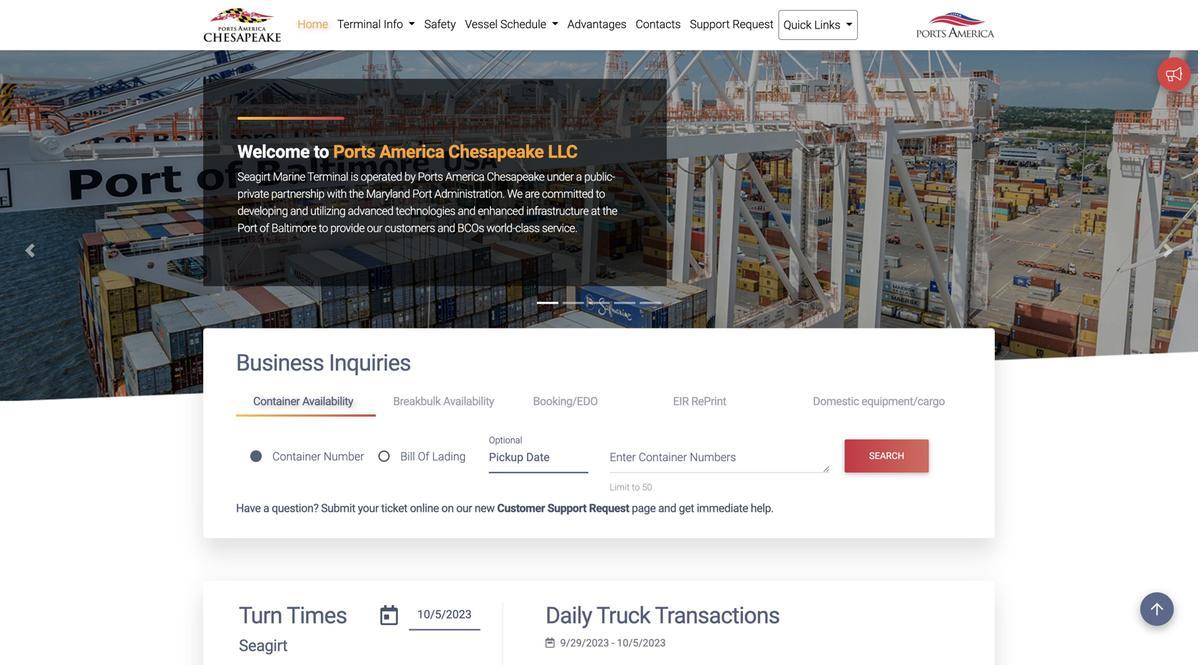 Task type: describe. For each thing, give the bounding box(es) containing it.
times
[[287, 603, 347, 630]]

enter
[[610, 451, 636, 464]]

1 horizontal spatial port
[[412, 187, 432, 201]]

administration.
[[434, 187, 505, 201]]

terminal info link
[[333, 10, 420, 39]]

to down public-
[[596, 187, 605, 201]]

by
[[405, 170, 416, 184]]

under
[[547, 170, 574, 184]]

eir
[[673, 395, 689, 409]]

seagirt for seagirt
[[239, 637, 287, 656]]

enter container numbers
[[610, 451, 736, 464]]

your
[[358, 502, 379, 515]]

a inside "seagirt marine terminal is operated by ports america chesapeake under a public- private partnership with the maryland port administration.                         we are committed to developing and utilizing advanced technologies and enhanced infrastructure at the port of baltimore to provide                         our customers and bcos world-class service."
[[576, 170, 582, 184]]

question?
[[272, 502, 319, 515]]

9/29/2023
[[560, 637, 609, 649]]

support inside support request link
[[690, 17, 730, 31]]

maryland
[[366, 187, 410, 201]]

page
[[632, 502, 656, 515]]

0 vertical spatial terminal
[[337, 17, 381, 31]]

with
[[327, 187, 347, 201]]

new
[[475, 502, 495, 515]]

container number
[[272, 450, 364, 464]]

class
[[515, 221, 540, 235]]

help.
[[751, 502, 774, 515]]

and down partnership
[[290, 204, 308, 218]]

of
[[260, 221, 269, 235]]

at
[[591, 204, 600, 218]]

domestic equipment/cargo link
[[796, 389, 962, 415]]

breakbulk
[[393, 395, 441, 409]]

and left bcos
[[438, 221, 455, 235]]

transactions
[[655, 603, 780, 630]]

and down administration.
[[458, 204, 475, 218]]

1 vertical spatial the
[[603, 204, 617, 218]]

go to top image
[[1141, 593, 1174, 626]]

bcos
[[458, 221, 484, 235]]

business
[[236, 350, 324, 377]]

main content containing business inquiries
[[193, 328, 1006, 666]]

breakbulk availability link
[[376, 389, 516, 415]]

customer
[[497, 502, 545, 515]]

get
[[679, 502, 694, 515]]

0 horizontal spatial the
[[349, 187, 364, 201]]

container for container availability
[[253, 395, 300, 409]]

customer support request link
[[497, 502, 629, 515]]

have a question? submit your ticket online on our new customer support request page and get immediate help.
[[236, 502, 774, 515]]

turn
[[239, 603, 282, 630]]

container availability
[[253, 395, 353, 409]]

contacts
[[636, 17, 681, 31]]

0 vertical spatial america
[[380, 142, 444, 162]]

50
[[642, 482, 652, 493]]

private
[[238, 187, 269, 201]]

none text field inside main content
[[409, 603, 480, 631]]

home
[[298, 17, 328, 31]]

on
[[442, 502, 454, 515]]

schedule
[[501, 17, 546, 31]]

provide
[[330, 221, 365, 235]]

to inside main content
[[632, 482, 640, 493]]

contacts link
[[631, 10, 686, 39]]

home link
[[293, 10, 333, 39]]

utilizing
[[310, 204, 345, 218]]

online
[[410, 502, 439, 515]]

advantages link
[[563, 10, 631, 39]]

ports america chesapeake image
[[0, 50, 1198, 569]]

operated
[[361, 170, 402, 184]]

container availability link
[[236, 389, 376, 417]]

turn times
[[239, 603, 347, 630]]

we
[[507, 187, 523, 201]]

a inside main content
[[263, 502, 269, 515]]

llc
[[548, 142, 578, 162]]

limit
[[610, 482, 630, 493]]

terminal info
[[337, 17, 406, 31]]

bill of lading
[[401, 450, 466, 464]]

9/29/2023 - 10/5/2023
[[560, 637, 666, 649]]

vessel schedule link
[[461, 10, 563, 39]]

booking/edo link
[[516, 389, 656, 415]]

vessel schedule
[[465, 17, 549, 31]]

marine
[[273, 170, 305, 184]]

seagirt for seagirt marine terminal is operated by ports america chesapeake under a public- private partnership with the maryland port administration.                         we are committed to developing and utilizing advanced technologies and enhanced infrastructure at the port of baltimore to provide                         our customers and bcos world-class service.
[[238, 170, 270, 184]]

welcome to ports america chesapeake llc
[[238, 142, 578, 162]]

submit
[[321, 502, 355, 515]]

booking/edo
[[533, 395, 598, 409]]

limit to 50
[[610, 482, 652, 493]]

container up 50
[[639, 451, 687, 464]]

request inside main content
[[589, 502, 629, 515]]



Task type: locate. For each thing, give the bounding box(es) containing it.
1 vertical spatial terminal
[[308, 170, 348, 184]]

domestic
[[813, 395, 859, 409]]

1 horizontal spatial the
[[603, 204, 617, 218]]

1 horizontal spatial request
[[733, 17, 774, 31]]

1 horizontal spatial ports
[[418, 170, 443, 184]]

optional
[[489, 435, 522, 446]]

support right contacts
[[690, 17, 730, 31]]

and
[[290, 204, 308, 218], [458, 204, 475, 218], [438, 221, 455, 235], [658, 502, 676, 515]]

2 availability from the left
[[443, 395, 494, 409]]

1 vertical spatial support
[[548, 502, 587, 515]]

public-
[[584, 170, 615, 184]]

support
[[690, 17, 730, 31], [548, 502, 587, 515]]

0 vertical spatial port
[[412, 187, 432, 201]]

0 vertical spatial request
[[733, 17, 774, 31]]

1 horizontal spatial our
[[456, 502, 472, 515]]

main content
[[193, 328, 1006, 666]]

customers
[[385, 221, 435, 235]]

service.
[[542, 221, 577, 235]]

availability down business inquiries
[[302, 395, 353, 409]]

a right "have"
[[263, 502, 269, 515]]

seagirt down turn
[[239, 637, 287, 656]]

Enter Container Numbers text field
[[610, 449, 830, 473]]

the down is
[[349, 187, 364, 201]]

terminal
[[337, 17, 381, 31], [308, 170, 348, 184]]

0 horizontal spatial port
[[238, 221, 257, 235]]

0 horizontal spatial availability
[[302, 395, 353, 409]]

search button
[[845, 440, 929, 473]]

0 vertical spatial our
[[367, 221, 382, 235]]

terminal up with
[[308, 170, 348, 184]]

to up with
[[314, 142, 329, 162]]

chesapeake
[[449, 142, 544, 162], [487, 170, 545, 184]]

1 vertical spatial a
[[263, 502, 269, 515]]

ports inside "seagirt marine terminal is operated by ports america chesapeake under a public- private partnership with the maryland port administration.                         we are committed to developing and utilizing advanced technologies and enhanced infrastructure at the port of baltimore to provide                         our customers and bcos world-class service."
[[418, 170, 443, 184]]

developing
[[238, 204, 288, 218]]

seagirt
[[238, 170, 270, 184], [239, 637, 287, 656]]

container inside "link"
[[253, 395, 300, 409]]

request
[[733, 17, 774, 31], [589, 502, 629, 515]]

seagirt up private
[[238, 170, 270, 184]]

the
[[349, 187, 364, 201], [603, 204, 617, 218]]

seagirt inside "seagirt marine terminal is operated by ports america chesapeake under a public- private partnership with the maryland port administration.                         we are committed to developing and utilizing advanced technologies and enhanced infrastructure at the port of baltimore to provide                         our customers and bcos world-class service."
[[238, 170, 270, 184]]

1 vertical spatial request
[[589, 502, 629, 515]]

support request
[[690, 17, 774, 31]]

0 horizontal spatial request
[[589, 502, 629, 515]]

safety link
[[420, 10, 461, 39]]

our down advanced
[[367, 221, 382, 235]]

1 vertical spatial seagirt
[[239, 637, 287, 656]]

port left of
[[238, 221, 257, 235]]

terminal left info
[[337, 17, 381, 31]]

support request link
[[686, 10, 778, 39]]

the right at
[[603, 204, 617, 218]]

domestic equipment/cargo
[[813, 395, 945, 409]]

0 vertical spatial seagirt
[[238, 170, 270, 184]]

breakbulk availability
[[393, 395, 494, 409]]

request inside support request link
[[733, 17, 774, 31]]

our inside "seagirt marine terminal is operated by ports america chesapeake under a public- private partnership with the maryland port administration.                         we are committed to developing and utilizing advanced technologies and enhanced infrastructure at the port of baltimore to provide                         our customers and bcos world-class service."
[[367, 221, 382, 235]]

1 vertical spatial port
[[238, 221, 257, 235]]

world-
[[487, 221, 515, 235]]

infrastructure
[[526, 204, 589, 218]]

0 horizontal spatial our
[[367, 221, 382, 235]]

is
[[351, 170, 358, 184]]

None text field
[[409, 603, 480, 631]]

support right customer
[[548, 502, 587, 515]]

0 horizontal spatial ports
[[333, 142, 375, 162]]

1 horizontal spatial availability
[[443, 395, 494, 409]]

search
[[869, 451, 905, 462]]

availability for container availability
[[302, 395, 353, 409]]

0 vertical spatial a
[[576, 170, 582, 184]]

calendar day image
[[380, 606, 398, 626]]

terminal inside "seagirt marine terminal is operated by ports america chesapeake under a public- private partnership with the maryland port administration.                         we are committed to developing and utilizing advanced technologies and enhanced infrastructure at the port of baltimore to provide                         our customers and bcos world-class service."
[[308, 170, 348, 184]]

container
[[253, 395, 300, 409], [272, 450, 321, 464], [639, 451, 687, 464]]

advanced
[[348, 204, 393, 218]]

daily
[[546, 603, 592, 630]]

a right under
[[576, 170, 582, 184]]

Optional text field
[[489, 446, 588, 474]]

container down "business"
[[253, 395, 300, 409]]

numbers
[[690, 451, 736, 464]]

port
[[412, 187, 432, 201], [238, 221, 257, 235]]

0 horizontal spatial america
[[380, 142, 444, 162]]

container left number
[[272, 450, 321, 464]]

reprint
[[691, 395, 726, 409]]

seagirt inside main content
[[239, 637, 287, 656]]

immediate
[[697, 502, 748, 515]]

baltimore
[[272, 221, 316, 235]]

truck
[[597, 603, 650, 630]]

committed
[[542, 187, 593, 201]]

of
[[418, 450, 429, 464]]

container for container number
[[272, 450, 321, 464]]

bill
[[401, 450, 415, 464]]

to down utilizing
[[319, 221, 328, 235]]

1 vertical spatial ports
[[418, 170, 443, 184]]

ticket
[[381, 502, 407, 515]]

america inside "seagirt marine terminal is operated by ports america chesapeake under a public- private partnership with the maryland port administration.                         we are committed to developing and utilizing advanced technologies and enhanced infrastructure at the port of baltimore to provide                         our customers and bcos world-class service."
[[445, 170, 485, 184]]

ports up is
[[333, 142, 375, 162]]

business inquiries
[[236, 350, 411, 377]]

technologies
[[396, 204, 455, 218]]

calendar week image
[[546, 638, 555, 649]]

0 vertical spatial ports
[[333, 142, 375, 162]]

1 vertical spatial chesapeake
[[487, 170, 545, 184]]

chesapeake inside "seagirt marine terminal is operated by ports america chesapeake under a public- private partnership with the maryland port administration.                         we are committed to developing and utilizing advanced technologies and enhanced infrastructure at the port of baltimore to provide                         our customers and bcos world-class service."
[[487, 170, 545, 184]]

our inside main content
[[456, 502, 472, 515]]

1 vertical spatial america
[[445, 170, 485, 184]]

0 vertical spatial support
[[690, 17, 730, 31]]

0 vertical spatial the
[[349, 187, 364, 201]]

availability inside "link"
[[302, 395, 353, 409]]

america
[[380, 142, 444, 162], [445, 170, 485, 184]]

and left get
[[658, 502, 676, 515]]

america up by
[[380, 142, 444, 162]]

0 horizontal spatial a
[[263, 502, 269, 515]]

1 horizontal spatial a
[[576, 170, 582, 184]]

eir reprint
[[673, 395, 726, 409]]

and inside main content
[[658, 502, 676, 515]]

our
[[367, 221, 382, 235], [456, 502, 472, 515]]

to left 50
[[632, 482, 640, 493]]

safety
[[424, 17, 456, 31]]

welcome
[[238, 142, 310, 162]]

10/5/2023
[[617, 637, 666, 649]]

availability right breakbulk
[[443, 395, 494, 409]]

our right 'on'
[[456, 502, 472, 515]]

partnership
[[271, 187, 324, 201]]

inquiries
[[329, 350, 411, 377]]

-
[[612, 637, 615, 649]]

lading
[[432, 450, 466, 464]]

eir reprint link
[[656, 389, 796, 415]]

have
[[236, 502, 261, 515]]

daily truck transactions
[[546, 603, 780, 630]]

advantages
[[568, 17, 627, 31]]

port up technologies
[[412, 187, 432, 201]]

info
[[384, 17, 403, 31]]

ports right by
[[418, 170, 443, 184]]

availability
[[302, 395, 353, 409], [443, 395, 494, 409]]

0 vertical spatial chesapeake
[[449, 142, 544, 162]]

to
[[314, 142, 329, 162], [596, 187, 605, 201], [319, 221, 328, 235], [632, 482, 640, 493]]

0 horizontal spatial support
[[548, 502, 587, 515]]

availability for breakbulk availability
[[443, 395, 494, 409]]

1 horizontal spatial support
[[690, 17, 730, 31]]

ports
[[333, 142, 375, 162], [418, 170, 443, 184]]

number
[[324, 450, 364, 464]]

1 vertical spatial our
[[456, 502, 472, 515]]

1 availability from the left
[[302, 395, 353, 409]]

america up administration.
[[445, 170, 485, 184]]

vessel
[[465, 17, 498, 31]]

1 horizontal spatial america
[[445, 170, 485, 184]]

are
[[525, 187, 540, 201]]



Task type: vqa. For each thing, say whether or not it's contained in the screenshot.
2nd Availability from right
yes



